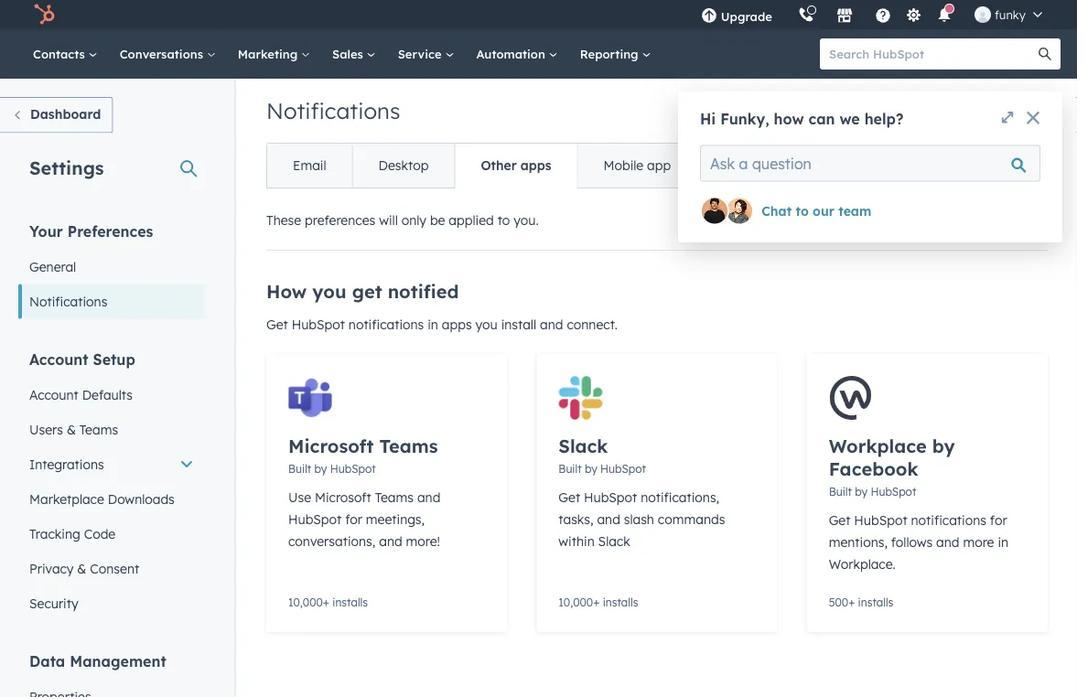 Task type: vqa. For each thing, say whether or not it's contained in the screenshot.
Learn more
no



Task type: describe. For each thing, give the bounding box(es) containing it.
commands
[[658, 512, 726, 528]]

slash
[[624, 512, 655, 528]]

sales
[[332, 46, 367, 61]]

slack inside slack built by hubspot
[[559, 435, 608, 458]]

menu containing funky
[[688, 0, 1056, 29]]

connect.
[[567, 317, 618, 333]]

hubspot inside workplace by facebook built by hubspot
[[871, 485, 917, 499]]

sales link
[[321, 29, 387, 79]]

conversations,
[[288, 534, 376, 550]]

within
[[559, 534, 595, 550]]

get hubspot notifications for mentions, follows and more in workplace.
[[829, 513, 1009, 573]]

account defaults link
[[18, 378, 205, 413]]

search image
[[1039, 48, 1052, 60]]

by inside microsoft teams built by hubspot
[[315, 462, 327, 476]]

mobile
[[604, 157, 644, 174]]

marketing
[[238, 46, 301, 61]]

& for privacy
[[77, 561, 86, 577]]

data management
[[29, 652, 166, 671]]

service
[[398, 46, 445, 61]]

these
[[266, 212, 301, 228]]

use
[[288, 490, 311, 506]]

and down meetings,
[[379, 534, 403, 550]]

account for account setup
[[29, 350, 88, 369]]

service link
[[387, 29, 466, 79]]

facebook
[[829, 458, 919, 481]]

data management element
[[18, 651, 205, 698]]

account setup element
[[18, 349, 205, 621]]

slack built by hubspot
[[559, 435, 646, 476]]

contacts
[[33, 46, 89, 61]]

reporting link
[[569, 29, 662, 79]]

marketplace downloads link
[[18, 482, 205, 517]]

hubspot inside microsoft teams built by hubspot
[[330, 462, 376, 476]]

how you get notified
[[266, 280, 459, 303]]

to
[[498, 212, 510, 228]]

code
[[84, 526, 116, 542]]

install
[[501, 317, 537, 333]]

security link
[[18, 586, 205, 621]]

mobile app
[[604, 157, 671, 174]]

notifications inside the your preferences 'element'
[[29, 293, 107, 309]]

in inside get hubspot notifications for mentions, follows and more in workplace.
[[998, 535, 1009, 551]]

integrations button
[[18, 447, 205, 482]]

by inside slack built by hubspot
[[585, 462, 598, 476]]

marketplace downloads
[[29, 491, 175, 507]]

notifications button
[[929, 0, 960, 29]]

hubspot inside slack built by hubspot
[[601, 462, 646, 476]]

tracking code
[[29, 526, 116, 542]]

other apps
[[481, 157, 552, 174]]

data
[[29, 652, 65, 671]]

slack inside get hubspot notifications, tasks, and slash commands within slack
[[598, 534, 631, 550]]

funky button
[[964, 0, 1054, 29]]

for inside use microsoft teams and hubspot for meetings, conversations, and more!
[[345, 512, 363, 528]]

microsoft inside use microsoft teams and hubspot for meetings, conversations, and more!
[[315, 490, 372, 506]]

built inside slack built by hubspot
[[559, 462, 582, 476]]

and up meetings,
[[417, 490, 441, 506]]

for inside get hubspot notifications for mentions, follows and more in workplace.
[[991, 513, 1008, 529]]

and right install
[[540, 317, 564, 333]]

follows
[[892, 535, 933, 551]]

more!
[[406, 534, 440, 550]]

funky town image
[[975, 6, 992, 23]]

meetings,
[[366, 512, 425, 528]]

integrations
[[29, 456, 104, 472]]

get
[[352, 280, 382, 303]]

applied
[[449, 212, 494, 228]]

contacts link
[[22, 29, 109, 79]]

app
[[647, 157, 671, 174]]

marketplaces button
[[826, 0, 864, 29]]

conversations
[[120, 46, 207, 61]]

defaults
[[82, 387, 133, 403]]

search button
[[1030, 38, 1061, 70]]

setup
[[93, 350, 135, 369]]

other apps button
[[455, 144, 577, 188]]

0 horizontal spatial apps
[[442, 317, 472, 333]]

hubspot inside get hubspot notifications, tasks, and slash commands within slack
[[584, 490, 638, 506]]

users
[[29, 422, 63, 438]]

and inside get hubspot notifications for mentions, follows and more in workplace.
[[937, 535, 960, 551]]

consent
[[90, 561, 139, 577]]

security
[[29, 596, 78, 612]]

hubspot image
[[33, 4, 55, 26]]

500 + installs
[[829, 596, 894, 609]]

other
[[481, 157, 517, 174]]

your preferences
[[29, 222, 153, 240]]

built inside microsoft teams built by hubspot
[[288, 462, 312, 476]]

marketplace
[[29, 491, 104, 507]]

10,000 + installs for built
[[559, 596, 639, 609]]

marketing link
[[227, 29, 321, 79]]

email button
[[267, 144, 352, 188]]

installs for by
[[603, 596, 639, 609]]

conversations link
[[109, 29, 227, 79]]



Task type: locate. For each thing, give the bounding box(es) containing it.
1 horizontal spatial in
[[998, 535, 1009, 551]]

by up use microsoft teams and hubspot for meetings, conversations, and more!
[[315, 462, 327, 476]]

more
[[964, 535, 995, 551]]

2 horizontal spatial built
[[829, 485, 852, 499]]

500
[[829, 596, 849, 609]]

get up mentions,
[[829, 513, 851, 529]]

get inside get hubspot notifications for mentions, follows and more in workplace.
[[829, 513, 851, 529]]

in down notified
[[428, 317, 439, 333]]

2 horizontal spatial +
[[849, 596, 855, 609]]

10,000 down within
[[559, 596, 594, 609]]

privacy
[[29, 561, 74, 577]]

0 horizontal spatial for
[[345, 512, 363, 528]]

hubspot inside get hubspot notifications for mentions, follows and more in workplace.
[[855, 513, 908, 529]]

1 10,000 from the left
[[288, 596, 323, 609]]

get for workplace by facebook
[[829, 513, 851, 529]]

1 vertical spatial account
[[29, 387, 79, 403]]

account defaults
[[29, 387, 133, 403]]

your
[[29, 222, 63, 240]]

mentions,
[[829, 535, 888, 551]]

1 vertical spatial you
[[476, 317, 498, 333]]

& right users
[[67, 422, 76, 438]]

you
[[313, 280, 347, 303], [476, 317, 498, 333]]

notifications link
[[18, 284, 205, 319]]

0 vertical spatial microsoft
[[288, 435, 374, 458]]

2 10,000 from the left
[[559, 596, 594, 609]]

0 vertical spatial notifications
[[266, 97, 400, 125]]

microsoft inside microsoft teams built by hubspot
[[288, 435, 374, 458]]

get inside get hubspot notifications, tasks, and slash commands within slack
[[559, 490, 581, 506]]

& right privacy
[[77, 561, 86, 577]]

0 horizontal spatial notifications
[[29, 293, 107, 309]]

&
[[67, 422, 76, 438], [77, 561, 86, 577]]

1 vertical spatial notifications
[[912, 513, 987, 529]]

desktop button
[[352, 144, 455, 188]]

1 vertical spatial &
[[77, 561, 86, 577]]

dashboard
[[30, 106, 101, 122]]

built
[[288, 462, 312, 476], [559, 462, 582, 476], [829, 485, 852, 499]]

0 vertical spatial notifications
[[349, 317, 424, 333]]

apps right other
[[521, 157, 552, 174]]

notifications inside get hubspot notifications for mentions, follows and more in workplace.
[[912, 513, 987, 529]]

built down facebook
[[829, 485, 852, 499]]

3 installs from the left
[[859, 596, 894, 609]]

0 horizontal spatial 10,000 + installs
[[288, 596, 368, 609]]

slack down slash
[[598, 534, 631, 550]]

+ for by
[[594, 596, 600, 609]]

users & teams
[[29, 422, 118, 438]]

0 horizontal spatial notifications
[[349, 317, 424, 333]]

1 horizontal spatial &
[[77, 561, 86, 577]]

email
[[293, 157, 327, 174]]

only
[[402, 212, 427, 228]]

funky
[[995, 7, 1026, 22]]

help image
[[875, 8, 892, 25]]

1 horizontal spatial notifications
[[266, 97, 400, 125]]

you left the get
[[313, 280, 347, 303]]

you.
[[514, 212, 539, 228]]

built up use
[[288, 462, 312, 476]]

automation
[[477, 46, 549, 61]]

2 horizontal spatial get
[[829, 513, 851, 529]]

0 horizontal spatial +
[[323, 596, 330, 609]]

privacy & consent link
[[18, 552, 205, 586]]

will
[[379, 212, 398, 228]]

10,000 for teams
[[288, 596, 323, 609]]

downloads
[[108, 491, 175, 507]]

1 vertical spatial notifications
[[29, 293, 107, 309]]

navigation containing email
[[266, 143, 698, 189]]

0 vertical spatial you
[[313, 280, 347, 303]]

1 + from the left
[[323, 596, 330, 609]]

in
[[428, 317, 439, 333], [998, 535, 1009, 551]]

notifications
[[349, 317, 424, 333], [912, 513, 987, 529]]

these preferences will only be applied to you.
[[266, 212, 539, 228]]

workplace.
[[829, 557, 896, 573]]

+ for facebook
[[849, 596, 855, 609]]

1 horizontal spatial you
[[476, 317, 498, 333]]

for up more
[[991, 513, 1008, 529]]

privacy & consent
[[29, 561, 139, 577]]

account up account defaults
[[29, 350, 88, 369]]

0 horizontal spatial &
[[67, 422, 76, 438]]

get down how
[[266, 317, 288, 333]]

10,000 down conversations,
[[288, 596, 323, 609]]

slack
[[559, 435, 608, 458], [598, 534, 631, 550]]

& inside users & teams link
[[67, 422, 76, 438]]

automation link
[[466, 29, 569, 79]]

by down facebook
[[855, 485, 868, 499]]

0 horizontal spatial built
[[288, 462, 312, 476]]

0 horizontal spatial in
[[428, 317, 439, 333]]

your preferences element
[[18, 221, 205, 319]]

& for users
[[67, 422, 76, 438]]

10,000 + installs
[[288, 596, 368, 609], [559, 596, 639, 609]]

microsoft
[[288, 435, 374, 458], [315, 490, 372, 506]]

workplace
[[829, 435, 927, 458]]

general
[[29, 259, 76, 275]]

built inside workplace by facebook built by hubspot
[[829, 485, 852, 499]]

be
[[430, 212, 445, 228]]

0 vertical spatial get
[[266, 317, 288, 333]]

apps down notified
[[442, 317, 472, 333]]

settings link
[[903, 5, 926, 24]]

installs for built
[[333, 596, 368, 609]]

teams for use microsoft teams and hubspot for meetings, conversations, and more!
[[375, 490, 414, 506]]

upgrade image
[[701, 8, 718, 25]]

settings image
[[906, 8, 922, 24]]

apps inside other apps 'button'
[[521, 157, 552, 174]]

navigation
[[266, 143, 698, 189]]

1 10,000 + installs from the left
[[288, 596, 368, 609]]

Search HubSpot search field
[[820, 38, 1045, 70]]

1 horizontal spatial installs
[[603, 596, 639, 609]]

microsoft up use
[[288, 435, 374, 458]]

teams for users & teams
[[80, 422, 118, 438]]

tracking
[[29, 526, 80, 542]]

notifications down the get
[[349, 317, 424, 333]]

+ down workplace. at the right bottom
[[849, 596, 855, 609]]

notifications,
[[641, 490, 720, 506]]

desktop
[[379, 157, 429, 174]]

general link
[[18, 250, 205, 284]]

get up 'tasks,'
[[559, 490, 581, 506]]

by
[[933, 435, 956, 458], [315, 462, 327, 476], [585, 462, 598, 476], [855, 485, 868, 499]]

in right more
[[998, 535, 1009, 551]]

teams inside microsoft teams built by hubspot
[[379, 435, 438, 458]]

users & teams link
[[18, 413, 205, 447]]

0 horizontal spatial 10,000
[[288, 596, 323, 609]]

1 horizontal spatial +
[[594, 596, 600, 609]]

notifications down general
[[29, 293, 107, 309]]

1 vertical spatial apps
[[442, 317, 472, 333]]

installs down slash
[[603, 596, 639, 609]]

hubspot link
[[22, 4, 69, 26]]

& inside privacy & consent link
[[77, 561, 86, 577]]

teams inside account setup element
[[80, 422, 118, 438]]

hubspot inside use microsoft teams and hubspot for meetings, conversations, and more!
[[288, 512, 342, 528]]

menu item
[[786, 0, 789, 29]]

installs for facebook
[[859, 596, 894, 609]]

use microsoft teams and hubspot for meetings, conversations, and more!
[[288, 490, 441, 550]]

teams
[[80, 422, 118, 438], [379, 435, 438, 458], [375, 490, 414, 506]]

+
[[323, 596, 330, 609], [594, 596, 600, 609], [849, 596, 855, 609]]

microsoft teams built by hubspot
[[288, 435, 438, 476]]

for up conversations,
[[345, 512, 363, 528]]

+ down conversations,
[[323, 596, 330, 609]]

3 + from the left
[[849, 596, 855, 609]]

1 horizontal spatial 10,000 + installs
[[559, 596, 639, 609]]

workplace by facebook built by hubspot
[[829, 435, 956, 499]]

account up users
[[29, 387, 79, 403]]

reporting
[[580, 46, 642, 61]]

1 horizontal spatial notifications
[[912, 513, 987, 529]]

how
[[266, 280, 307, 303]]

marketplaces image
[[837, 8, 853, 25]]

10,000 + installs down conversations,
[[288, 596, 368, 609]]

account setup
[[29, 350, 135, 369]]

you left install
[[476, 317, 498, 333]]

1 vertical spatial in
[[998, 535, 1009, 551]]

1 installs from the left
[[333, 596, 368, 609]]

calling icon button
[[791, 3, 822, 27]]

get hubspot notifications in apps you install and connect.
[[266, 317, 618, 333]]

by right "workplace"
[[933, 435, 956, 458]]

notifications for for
[[912, 513, 987, 529]]

1 vertical spatial get
[[559, 490, 581, 506]]

1 vertical spatial microsoft
[[315, 490, 372, 506]]

microsoft right use
[[315, 490, 372, 506]]

0 horizontal spatial you
[[313, 280, 347, 303]]

notifications down sales
[[266, 97, 400, 125]]

0 vertical spatial apps
[[521, 157, 552, 174]]

0 horizontal spatial get
[[266, 317, 288, 333]]

mobile app button
[[577, 144, 697, 188]]

account for account defaults
[[29, 387, 79, 403]]

tracking code link
[[18, 517, 205, 552]]

and left more
[[937, 535, 960, 551]]

1 horizontal spatial built
[[559, 462, 582, 476]]

0 vertical spatial slack
[[559, 435, 608, 458]]

+ down within
[[594, 596, 600, 609]]

1 horizontal spatial for
[[991, 513, 1008, 529]]

installs right the 500
[[859, 596, 894, 609]]

10,000 + installs for teams
[[288, 596, 368, 609]]

for
[[345, 512, 363, 528], [991, 513, 1008, 529]]

installs down conversations,
[[333, 596, 368, 609]]

notifications for in
[[349, 317, 424, 333]]

0 horizontal spatial installs
[[333, 596, 368, 609]]

10,000 for built
[[559, 596, 594, 609]]

tasks,
[[559, 512, 594, 528]]

dashboard link
[[0, 97, 113, 133]]

help button
[[868, 0, 899, 29]]

2 horizontal spatial installs
[[859, 596, 894, 609]]

get for slack
[[559, 490, 581, 506]]

1 vertical spatial slack
[[598, 534, 631, 550]]

1 horizontal spatial get
[[559, 490, 581, 506]]

1 horizontal spatial 10,000
[[559, 596, 594, 609]]

notifications up more
[[912, 513, 987, 529]]

2 account from the top
[[29, 387, 79, 403]]

+ for built
[[323, 596, 330, 609]]

1 horizontal spatial apps
[[521, 157, 552, 174]]

notified
[[388, 280, 459, 303]]

built up 'tasks,'
[[559, 462, 582, 476]]

0 vertical spatial in
[[428, 317, 439, 333]]

get hubspot notifications, tasks, and slash commands within slack
[[559, 490, 726, 550]]

calling icon image
[[798, 7, 815, 24]]

notifications image
[[937, 8, 953, 25]]

get
[[266, 317, 288, 333], [559, 490, 581, 506], [829, 513, 851, 529]]

preferences
[[67, 222, 153, 240]]

apps
[[521, 157, 552, 174], [442, 317, 472, 333]]

and left slash
[[597, 512, 621, 528]]

1 account from the top
[[29, 350, 88, 369]]

slack up 'tasks,'
[[559, 435, 608, 458]]

by up 'tasks,'
[[585, 462, 598, 476]]

2 + from the left
[[594, 596, 600, 609]]

teams inside use microsoft teams and hubspot for meetings, conversations, and more!
[[375, 490, 414, 506]]

menu
[[688, 0, 1056, 29]]

upgrade
[[721, 9, 773, 24]]

2 10,000 + installs from the left
[[559, 596, 639, 609]]

2 installs from the left
[[603, 596, 639, 609]]

settings
[[29, 156, 104, 179]]

10,000 + installs down within
[[559, 596, 639, 609]]

0 vertical spatial &
[[67, 422, 76, 438]]

and inside get hubspot notifications, tasks, and slash commands within slack
[[597, 512, 621, 528]]

2 vertical spatial get
[[829, 513, 851, 529]]

management
[[70, 652, 166, 671]]

0 vertical spatial account
[[29, 350, 88, 369]]



